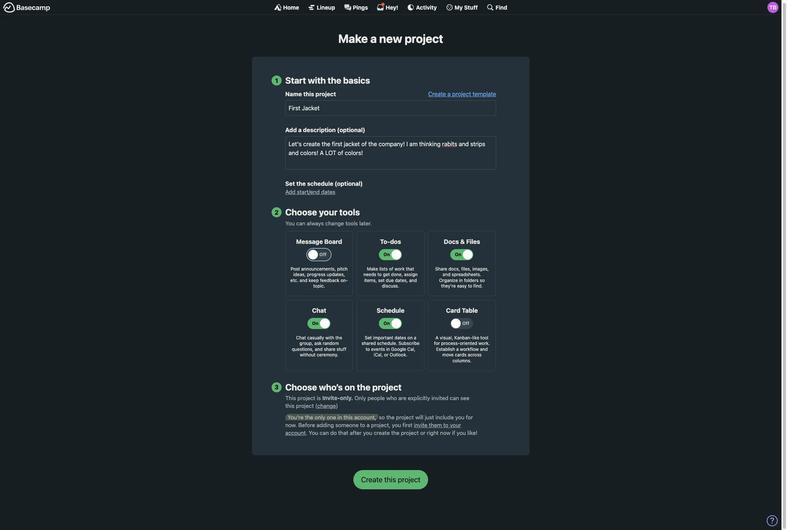 Task type: locate. For each thing, give the bounding box(es) containing it.
to up the set
[[378, 272, 382, 277]]

0 vertical spatial that
[[406, 266, 414, 272]]

in down schedule. at bottom
[[386, 346, 390, 352]]

chat up group, at the left of page
[[296, 335, 306, 340]]

the up only
[[357, 382, 371, 392]]

change )
[[317, 403, 338, 409]]

0 vertical spatial you
[[285, 220, 295, 226]]

to inside set important dates on a shared schedule. subscribe to events in google cal, ical, or outlook.
[[366, 346, 370, 352]]

0 horizontal spatial set
[[285, 180, 295, 187]]

the up the 'random'
[[336, 335, 342, 340]]

your up you can always change tools later.
[[319, 207, 338, 217]]

a inside so the project will just include you for now. before adding someone to a project, you first
[[367, 422, 370, 428]]

or right ical,
[[384, 352, 389, 358]]

Name this project text field
[[285, 100, 496, 116]]

project inside only people who are explicitly invited can see this project (
[[296, 403, 314, 409]]

name
[[285, 91, 302, 97]]

so up find.
[[480, 278, 485, 283]]

choose your tools
[[285, 207, 360, 217]]

2 choose from the top
[[285, 382, 317, 392]]

that up assign
[[406, 266, 414, 272]]

the inside set the schedule (optional) add start/end dates
[[296, 180, 306, 187]]

a
[[370, 31, 377, 46], [448, 91, 451, 97], [298, 127, 302, 133], [414, 335, 416, 340], [456, 346, 459, 352], [367, 422, 370, 428]]

and down assign
[[409, 278, 417, 283]]

0 horizontal spatial on
[[345, 382, 355, 392]]

None submit
[[353, 470, 428, 489]]

in right 'one'
[[338, 414, 342, 420]]

2 add from the top
[[285, 188, 296, 195]]

start
[[285, 75, 306, 86]]

1 horizontal spatial chat
[[312, 307, 326, 314]]

can left "always"
[[296, 220, 305, 226]]

tools up later.
[[339, 207, 360, 217]]

choose for choose who's on the project
[[285, 382, 317, 392]]

0 vertical spatial your
[[319, 207, 338, 217]]

message board
[[296, 238, 342, 245]]

make for make a new project
[[338, 31, 368, 46]]

you
[[455, 414, 465, 420], [392, 422, 401, 428], [363, 429, 372, 436], [457, 429, 466, 436]]

set up shared at the bottom left of the page
[[365, 335, 372, 340]]

1 vertical spatial with
[[326, 335, 334, 340]]

so
[[480, 278, 485, 283], [379, 414, 385, 420]]

add start/end dates link
[[285, 188, 335, 195]]

1 vertical spatial for
[[466, 414, 473, 420]]

set
[[285, 180, 295, 187], [365, 335, 372, 340]]

that down someone
[[338, 429, 348, 436]]

activity
[[416, 4, 437, 11]]

hey! button
[[377, 3, 398, 11]]

0 horizontal spatial can
[[296, 220, 305, 226]]

on-
[[341, 278, 348, 283]]

1 horizontal spatial can
[[320, 429, 329, 436]]

and down ideas,
[[300, 278, 307, 283]]

the inside "chat casually with the group, ask random questions, and share stuff without ceremony."
[[336, 335, 342, 340]]

new
[[379, 31, 402, 46]]

make down pings popup button
[[338, 31, 368, 46]]

(optional) for add a description (optional)
[[337, 127, 365, 133]]

1 vertical spatial add
[[285, 188, 296, 195]]

and down 'work.'
[[480, 346, 488, 352]]

1 horizontal spatial so
[[480, 278, 485, 283]]

visual,
[[440, 335, 453, 340]]

0 horizontal spatial so
[[379, 414, 385, 420]]

or down invite
[[420, 429, 426, 436]]

0 vertical spatial chat
[[312, 307, 326, 314]]

now
[[440, 429, 451, 436]]

set inside set the schedule (optional) add start/end dates
[[285, 180, 295, 187]]

this right name
[[303, 91, 314, 97]]

0 horizontal spatial chat
[[296, 335, 306, 340]]

to up now
[[443, 422, 449, 428]]

chat casually with the group, ask random questions, and share stuff without ceremony.
[[292, 335, 347, 358]]

first
[[403, 422, 413, 428]]

add inside set the schedule (optional) add start/end dates
[[285, 188, 296, 195]]

0 vertical spatial can
[[296, 220, 305, 226]]

and up organize
[[443, 272, 451, 277]]

(optional) right schedule
[[335, 180, 363, 187]]

on up "subscribe"
[[408, 335, 413, 340]]

)
[[336, 403, 338, 409]]

0 horizontal spatial that
[[338, 429, 348, 436]]

random
[[323, 341, 339, 346]]

that inside make lists of work that needs to get done, assign items, set due dates, and discuss.
[[406, 266, 414, 272]]

this inside only people who are explicitly invited can see this project (
[[285, 403, 295, 409]]

you
[[285, 220, 295, 226], [309, 429, 318, 436]]

1 vertical spatial this
[[285, 403, 295, 409]]

1 horizontal spatial you
[[309, 429, 318, 436]]

that for do
[[338, 429, 348, 436]]

chat inside "chat casually with the group, ask random questions, and share stuff without ceremony."
[[296, 335, 306, 340]]

0 vertical spatial so
[[480, 278, 485, 283]]

1 horizontal spatial on
[[408, 335, 413, 340]]

1 horizontal spatial your
[[450, 422, 461, 428]]

lineup
[[317, 4, 335, 11]]

make inside make lists of work that needs to get done, assign items, set due dates, and discuss.
[[367, 266, 378, 272]]

the up start/end
[[296, 180, 306, 187]]

to inside make lists of work that needs to get done, assign items, set due dates, and discuss.
[[378, 272, 382, 277]]

so inside so the project will just include you for now. before adding someone to a project, you first
[[379, 414, 385, 420]]

make for make lists of work that needs to get done, assign items, set due dates, and discuss.
[[367, 266, 378, 272]]

0 horizontal spatial this
[[285, 403, 295, 409]]

needs
[[364, 272, 376, 277]]

chat down the topic.
[[312, 307, 326, 314]]

this
[[303, 91, 314, 97], [285, 403, 295, 409], [344, 414, 353, 420]]

process-
[[441, 341, 460, 346]]

ideas,
[[293, 272, 306, 277]]

you're
[[288, 414, 304, 420]]

0 vertical spatial add
[[285, 127, 297, 133]]

1 horizontal spatial in
[[386, 346, 390, 352]]

1 vertical spatial on
[[345, 382, 355, 392]]

to down folders on the bottom
[[468, 283, 472, 289]]

that
[[406, 266, 414, 272], [338, 429, 348, 436]]

1 vertical spatial dates
[[395, 335, 406, 340]]

0 vertical spatial or
[[384, 352, 389, 358]]

0 vertical spatial (optional)
[[337, 127, 365, 133]]

dates,
[[395, 278, 408, 283]]

1 horizontal spatial set
[[365, 335, 372, 340]]

1 vertical spatial chat
[[296, 335, 306, 340]]

the up project,
[[386, 414, 395, 420]]

you left "always"
[[285, 220, 295, 226]]

set inside set important dates on a shared schedule. subscribe to events in google cal, ical, or outlook.
[[365, 335, 372, 340]]

that for work
[[406, 266, 414, 272]]

with up the 'random'
[[326, 335, 334, 340]]

change down choose your tools
[[325, 220, 344, 226]]

1 choose from the top
[[285, 207, 317, 217]]

1 vertical spatial so
[[379, 414, 385, 420]]

my
[[455, 4, 463, 11]]

choose up "always"
[[285, 207, 317, 217]]

dates
[[321, 188, 335, 195], [395, 335, 406, 340]]

account
[[285, 429, 306, 436]]

(optional) inside set the schedule (optional) add start/end dates
[[335, 180, 363, 187]]

just
[[425, 414, 434, 420]]

1 horizontal spatial dates
[[395, 335, 406, 340]]

a up "subscribe"
[[414, 335, 416, 340]]

this up someone
[[344, 414, 353, 420]]

set
[[378, 278, 385, 283]]

tools left later.
[[346, 220, 358, 226]]

chat for chat casually with the group, ask random questions, and share stuff without ceremony.
[[296, 335, 306, 340]]

1 vertical spatial in
[[386, 346, 390, 352]]

with up name this project
[[308, 75, 326, 86]]

post
[[291, 266, 300, 272]]

your inside invite them to your account
[[450, 422, 461, 428]]

project left the (
[[296, 403, 314, 409]]

subscribe
[[399, 341, 420, 346]]

you right .
[[309, 429, 318, 436]]

on up only.
[[345, 382, 355, 392]]

feedback
[[320, 278, 339, 283]]

can down adding
[[320, 429, 329, 436]]

and inside a visual, kanban-like tool for process-oriented work. establish a workflow and move cards across columns.
[[480, 346, 488, 352]]

and down 'ask'
[[315, 346, 323, 352]]

1 horizontal spatial this
[[303, 91, 314, 97]]

in up "easy"
[[459, 278, 463, 283]]

0 vertical spatial dates
[[321, 188, 335, 195]]

a up cards
[[456, 346, 459, 352]]

on
[[408, 335, 413, 340], [345, 382, 355, 392]]

0 vertical spatial on
[[408, 335, 413, 340]]

stuff
[[464, 4, 478, 11]]

0 horizontal spatial or
[[384, 352, 389, 358]]

card
[[446, 307, 461, 314]]

a left new
[[370, 31, 377, 46]]

choose up this
[[285, 382, 317, 392]]

1 horizontal spatial that
[[406, 266, 414, 272]]

0 vertical spatial make
[[338, 31, 368, 46]]

this down this
[[285, 403, 295, 409]]

to down account,
[[360, 422, 365, 428]]

activity link
[[407, 4, 437, 11]]

project
[[405, 31, 443, 46], [316, 91, 336, 97], [452, 91, 471, 97], [372, 382, 402, 392], [298, 395, 315, 401], [296, 403, 314, 409], [396, 414, 414, 420], [401, 429, 419, 436]]

workflow
[[460, 346, 479, 352]]

without
[[300, 352, 316, 358]]

1 vertical spatial or
[[420, 429, 426, 436]]

make up needs at the left
[[367, 266, 378, 272]]

your up if
[[450, 422, 461, 428]]

work
[[395, 266, 405, 272]]

or
[[384, 352, 389, 358], [420, 429, 426, 436]]

for inside a visual, kanban-like tool for process-oriented work. establish a workflow and move cards across columns.
[[434, 341, 440, 346]]

is
[[317, 395, 321, 401]]

2 horizontal spatial can
[[450, 395, 459, 401]]

change down invite-
[[317, 403, 336, 409]]

discuss.
[[382, 283, 399, 289]]

main element
[[0, 0, 782, 15]]

1 vertical spatial that
[[338, 429, 348, 436]]

you right if
[[457, 429, 466, 436]]

add left start/end
[[285, 188, 296, 195]]

1 vertical spatial (optional)
[[335, 180, 363, 187]]

dates down schedule
[[321, 188, 335, 195]]

choose who's on the project
[[285, 382, 402, 392]]

you up . you can do that after you create the project or right now if you like!
[[392, 422, 401, 428]]

set important dates on a shared schedule. subscribe to events in google cal, ical, or outlook.
[[362, 335, 420, 358]]

add left description
[[285, 127, 297, 133]]

0 vertical spatial choose
[[285, 207, 317, 217]]

for down a
[[434, 341, 440, 346]]

0 horizontal spatial for
[[434, 341, 440, 346]]

0 vertical spatial change
[[325, 220, 344, 226]]

project,
[[371, 422, 391, 428]]

home
[[283, 4, 299, 11]]

0 horizontal spatial dates
[[321, 188, 335, 195]]

invite them to your account link
[[285, 422, 461, 436]]

set up add start/end dates link
[[285, 180, 295, 187]]

due
[[386, 278, 394, 283]]

outlook.
[[390, 352, 408, 358]]

keep
[[309, 278, 319, 283]]

0 horizontal spatial in
[[338, 414, 342, 420]]

to down shared at the bottom left of the page
[[366, 346, 370, 352]]

hey!
[[386, 4, 398, 11]]

table
[[462, 307, 478, 314]]

make
[[338, 31, 368, 46], [367, 266, 378, 272]]

1 vertical spatial can
[[450, 395, 459, 401]]

a down account,
[[367, 422, 370, 428]]

work.
[[479, 341, 490, 346]]

project up first
[[396, 414, 414, 420]]

you right after
[[363, 429, 372, 436]]

0 vertical spatial in
[[459, 278, 463, 283]]

0 vertical spatial with
[[308, 75, 326, 86]]

them
[[429, 422, 442, 428]]

post announcements, pitch ideas, progress updates, etc. and keep feedback on- topic.
[[291, 266, 348, 289]]

add
[[285, 127, 297, 133], [285, 188, 296, 195]]

1 vertical spatial make
[[367, 266, 378, 272]]

switch accounts image
[[3, 2, 50, 13]]

the left basics
[[328, 75, 341, 86]]

. you can do that after you create the project or right now if you like!
[[306, 429, 478, 436]]

set for the
[[285, 180, 295, 187]]

0 vertical spatial for
[[434, 341, 440, 346]]

1 vertical spatial set
[[365, 335, 372, 340]]

updates,
[[327, 272, 345, 277]]

1 horizontal spatial for
[[466, 414, 473, 420]]

and inside share docs, files, images, and spreadsheets. organize in folders so they're easy to find.
[[443, 272, 451, 277]]

create a project template
[[428, 91, 496, 97]]

you're the only one in this account,
[[288, 414, 376, 420]]

this project is invite-only.
[[285, 395, 353, 401]]

find.
[[474, 283, 483, 289]]

to
[[378, 272, 382, 277], [468, 283, 472, 289], [366, 346, 370, 352], [360, 422, 365, 428], [443, 422, 449, 428]]

so up project,
[[379, 414, 385, 420]]

1 vertical spatial choose
[[285, 382, 317, 392]]

0 vertical spatial set
[[285, 180, 295, 187]]

in
[[459, 278, 463, 283], [386, 346, 390, 352], [338, 414, 342, 420]]

can left see
[[450, 395, 459, 401]]

for up like!
[[466, 414, 473, 420]]

2 vertical spatial this
[[344, 414, 353, 420]]

1 vertical spatial your
[[450, 422, 461, 428]]

and inside make lists of work that needs to get done, assign items, set due dates, and discuss.
[[409, 278, 417, 283]]

dates up "subscribe"
[[395, 335, 406, 340]]

0 horizontal spatial your
[[319, 207, 338, 217]]

for inside so the project will just include you for now. before adding someone to a project, you first
[[466, 414, 473, 420]]

name this project
[[285, 91, 336, 97]]

2 horizontal spatial in
[[459, 278, 463, 283]]

project up who
[[372, 382, 402, 392]]

establish
[[436, 346, 455, 352]]

your
[[319, 207, 338, 217], [450, 422, 461, 428]]

(optional) right description
[[337, 127, 365, 133]]



Task type: describe. For each thing, give the bounding box(es) containing it.
ask
[[314, 341, 322, 346]]

0 horizontal spatial you
[[285, 220, 295, 226]]

only
[[315, 414, 325, 420]]

2 vertical spatial in
[[338, 414, 342, 420]]

now.
[[285, 422, 297, 428]]

so inside share docs, files, images, and spreadsheets. organize in folders so they're easy to find.
[[480, 278, 485, 283]]

tyler black image
[[768, 2, 779, 13]]

1 vertical spatial change
[[317, 403, 336, 409]]

the right create
[[391, 429, 400, 436]]

who
[[386, 395, 397, 401]]

group,
[[300, 341, 313, 346]]

files,
[[461, 266, 471, 272]]

schedule
[[377, 307, 405, 314]]

pings
[[353, 4, 368, 11]]

google
[[391, 346, 406, 352]]

see
[[461, 395, 470, 401]]

a
[[436, 335, 439, 340]]

in inside set important dates on a shared schedule. subscribe to events in google cal, ical, or outlook.
[[386, 346, 390, 352]]

project inside so the project will just include you for now. before adding someone to a project, you first
[[396, 414, 414, 420]]

invited
[[432, 395, 448, 401]]

easy
[[457, 283, 467, 289]]

can inside only people who are explicitly invited can see this project (
[[450, 395, 459, 401]]

2 vertical spatial can
[[320, 429, 329, 436]]

people
[[368, 395, 385, 401]]

across
[[468, 352, 482, 358]]

ceremony.
[[317, 352, 338, 358]]

invite them to your account
[[285, 422, 461, 436]]

schedule.
[[377, 341, 397, 346]]

and inside "chat casually with the group, ask random questions, and share stuff without ceremony."
[[315, 346, 323, 352]]

adding
[[317, 422, 334, 428]]

questions,
[[292, 346, 314, 352]]

(
[[315, 403, 317, 409]]

change link
[[317, 403, 336, 409]]

a inside set important dates on a shared schedule. subscribe to events in google cal, ical, or outlook.
[[414, 335, 416, 340]]

only.
[[340, 395, 353, 401]]

the inside so the project will just include you for now. before adding someone to a project, you first
[[386, 414, 395, 420]]

folders
[[464, 278, 479, 283]]

&
[[460, 238, 465, 245]]

after
[[350, 429, 362, 436]]

create
[[428, 91, 446, 97]]

progress
[[307, 272, 326, 277]]

to inside so the project will just include you for now. before adding someone to a project, you first
[[360, 422, 365, 428]]

1 add from the top
[[285, 127, 297, 133]]

add a description (optional)
[[285, 127, 365, 133]]

basics
[[343, 75, 370, 86]]

right
[[427, 429, 439, 436]]

set the schedule (optional) add start/end dates
[[285, 180, 363, 195]]

only people who are explicitly invited can see this project (
[[285, 395, 470, 409]]

organize
[[439, 278, 458, 283]]

home link
[[274, 4, 299, 11]]

1 horizontal spatial or
[[420, 429, 426, 436]]

a inside a visual, kanban-like tool for process-oriented work. establish a workflow and move cards across columns.
[[456, 346, 459, 352]]

project left template on the right top of the page
[[452, 91, 471, 97]]

to inside share docs, files, images, and spreadsheets. organize in folders so they're easy to find.
[[468, 283, 472, 289]]

do
[[330, 429, 337, 436]]

you right include
[[455, 414, 465, 420]]

explicitly
[[408, 395, 430, 401]]

pitch
[[337, 266, 348, 272]]

include
[[436, 414, 454, 420]]

Add a description (optional) text field
[[285, 136, 496, 170]]

cal,
[[407, 346, 416, 352]]

are
[[399, 395, 407, 401]]

columns.
[[453, 358, 472, 364]]

they're
[[441, 283, 456, 289]]

schedule
[[307, 180, 333, 187]]

or inside set important dates on a shared schedule. subscribe to events in google cal, ical, or outlook.
[[384, 352, 389, 358]]

this
[[285, 395, 296, 401]]

1 vertical spatial tools
[[346, 220, 358, 226]]

share
[[435, 266, 447, 272]]

assign
[[404, 272, 418, 277]]

project down "start with the basics"
[[316, 91, 336, 97]]

lists
[[380, 266, 388, 272]]

0 vertical spatial tools
[[339, 207, 360, 217]]

my stuff
[[455, 4, 478, 11]]

images,
[[473, 266, 489, 272]]

to inside invite them to your account
[[443, 422, 449, 428]]

project down first
[[401, 429, 419, 436]]

etc.
[[291, 278, 298, 283]]

2 horizontal spatial this
[[344, 414, 353, 420]]

if
[[452, 429, 455, 436]]

chat for chat
[[312, 307, 326, 314]]

shared
[[362, 341, 376, 346]]

to-
[[380, 238, 390, 245]]

1
[[275, 77, 278, 84]]

the up the "before"
[[305, 414, 313, 420]]

1 vertical spatial you
[[309, 429, 318, 436]]

in inside share docs, files, images, and spreadsheets. organize in folders so they're easy to find.
[[459, 278, 463, 283]]

0 vertical spatial this
[[303, 91, 314, 97]]

always
[[307, 220, 324, 226]]

announcements,
[[301, 266, 336, 272]]

choose for choose your tools
[[285, 207, 317, 217]]

done,
[[391, 272, 403, 277]]

cards
[[455, 352, 467, 358]]

share docs, files, images, and spreadsheets. organize in folders so they're easy to find.
[[435, 266, 489, 289]]

share
[[324, 346, 336, 352]]

make lists of work that needs to get done, assign items, set due dates, and discuss.
[[364, 266, 418, 289]]

(optional) for set the schedule (optional) add start/end dates
[[335, 180, 363, 187]]

project down activity link
[[405, 31, 443, 46]]

start/end
[[297, 188, 320, 195]]

important
[[373, 335, 393, 340]]

project left the is
[[298, 395, 315, 401]]

a left description
[[298, 127, 302, 133]]

find button
[[487, 4, 507, 11]]

template
[[473, 91, 496, 97]]

kanban-
[[454, 335, 472, 340]]

my stuff button
[[446, 4, 478, 11]]

board
[[324, 238, 342, 245]]

set for important
[[365, 335, 372, 340]]

stuff
[[337, 346, 347, 352]]

description
[[303, 127, 336, 133]]

dates inside set important dates on a shared schedule. subscribe to events in google cal, ical, or outlook.
[[395, 335, 406, 340]]

a right the create
[[448, 91, 451, 97]]

on inside set important dates on a shared schedule. subscribe to events in google cal, ical, or outlook.
[[408, 335, 413, 340]]

docs & files
[[444, 238, 480, 245]]

and inside post announcements, pitch ideas, progress updates, etc. and keep feedback on- topic.
[[300, 278, 307, 283]]

dates inside set the schedule (optional) add start/end dates
[[321, 188, 335, 195]]

2
[[275, 209, 279, 216]]

with inside "chat casually with the group, ask random questions, and share stuff without ceremony."
[[326, 335, 334, 340]]

create a project template link
[[428, 91, 496, 97]]



Task type: vqa. For each thing, say whether or not it's contained in the screenshot.
the middle this
yes



